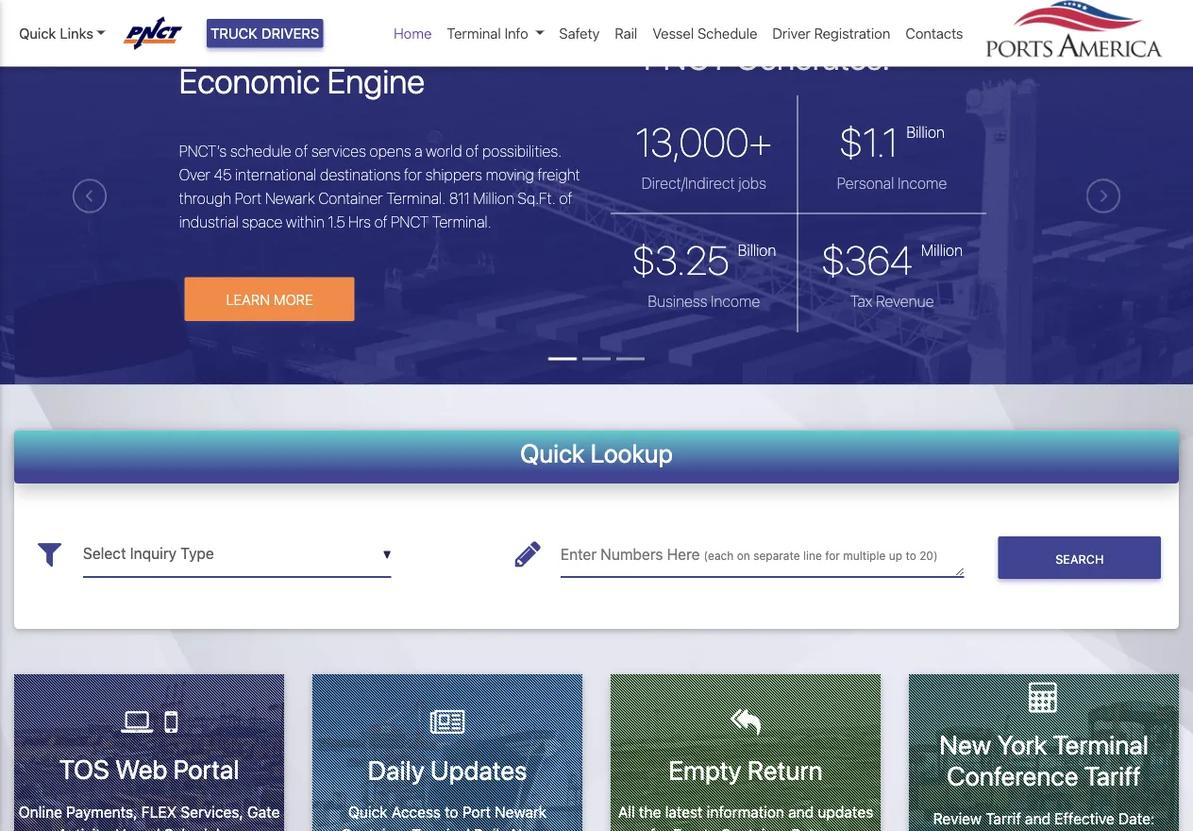 Task type: vqa. For each thing, say whether or not it's contained in the screenshot.
10/4/2023 for 10/4/2023 06:00
no



Task type: locate. For each thing, give the bounding box(es) containing it.
port up space
[[235, 190, 262, 208]]

2 horizontal spatial for
[[826, 550, 840, 563]]

pnct right rail
[[644, 37, 729, 77]]

of up international
[[295, 142, 308, 160]]

terminal left info
[[447, 25, 501, 42]]

conference
[[947, 761, 1079, 792]]

None text field
[[83, 531, 392, 578], [561, 531, 965, 578], [83, 531, 392, 578], [561, 531, 965, 578]]

hrs
[[349, 213, 371, 231]]

separate
[[754, 550, 800, 563]]

0 horizontal spatial income
[[711, 292, 761, 310]]

quick left lookup on the bottom of page
[[520, 438, 585, 469]]

income down $3.25 billion
[[711, 292, 761, 310]]

1 horizontal spatial for
[[651, 826, 670, 831]]

alert
[[0, 0, 1194, 8]]

empty up latest on the right bottom of the page
[[669, 754, 742, 786]]

quick for quick access to port newark container terminal daily news.
[[348, 804, 388, 822]]

(each
[[704, 550, 734, 563]]

1 horizontal spatial billion
[[907, 123, 945, 141]]

terminal up tariff
[[1054, 729, 1149, 760]]

1 vertical spatial terminal
[[1054, 729, 1149, 760]]

empty
[[669, 754, 742, 786], [674, 826, 717, 831]]

1 vertical spatial newark
[[495, 804, 547, 822]]

0 vertical spatial daily
[[368, 754, 425, 786]]

1.5
[[328, 213, 345, 231]]

1 horizontal spatial and
[[1026, 810, 1051, 828]]

$3.25 billion
[[632, 237, 777, 283]]

within
[[286, 213, 325, 231]]

of
[[295, 142, 308, 160], [466, 142, 479, 160], [559, 190, 573, 208], [375, 213, 388, 231]]

pnct's schedule of services opens a world of possibilities. over 45 international destinations for shippers moving freight through port newark container terminal.                                 811 million sq.ft. of industrial space within 1.5 hrs of pnct terminal.
[[179, 142, 581, 231]]

engine
[[327, 61, 425, 101]]

quick left links
[[19, 25, 56, 42]]

0 horizontal spatial newark
[[265, 190, 315, 208]]

1 horizontal spatial pnct
[[644, 37, 729, 77]]

newark down international
[[265, 190, 315, 208]]

to inside enter numbers here (each on separate line for multiple up to 20)
[[906, 550, 917, 563]]

and right tarrif
[[1026, 810, 1051, 828]]

1 horizontal spatial to
[[906, 550, 917, 563]]

quick links link
[[19, 23, 106, 44]]

new york terminal conference tariff
[[940, 729, 1149, 792]]

lookup
[[591, 438, 673, 469]]

drivers
[[261, 25, 320, 42]]

driver
[[773, 25, 811, 42]]

0 horizontal spatial billion
[[738, 241, 777, 259]]

0 horizontal spatial pnct
[[391, 213, 429, 231]]

1 vertical spatial terminal.
[[432, 213, 492, 231]]

rail
[[615, 25, 638, 42]]

13,000+ direct/indirect jobs
[[636, 119, 773, 192]]

0 horizontal spatial port
[[235, 190, 262, 208]]

daily left news.
[[474, 826, 508, 831]]

million inside pnct's schedule of services opens a world of possibilities. over 45 international destinations for shippers moving freight through port newark container terminal.                                 811 million sq.ft. of industrial space within 1.5 hrs of pnct terminal.
[[474, 190, 515, 208]]

driver registration link
[[765, 15, 898, 51]]

vessel inside online payments, flex services, gate activity, vessel schedule...
[[116, 826, 160, 831]]

contacts
[[906, 25, 964, 42]]

search button
[[999, 537, 1162, 580]]

1 vertical spatial pnct
[[391, 213, 429, 231]]

2 vertical spatial for
[[651, 826, 670, 831]]

newark inside pnct's schedule of services opens a world of possibilities. over 45 international destinations for shippers moving freight through port newark container terminal.                                 811 million sq.ft. of industrial space within 1.5 hrs of pnct terminal.
[[265, 190, 315, 208]]

international
[[235, 166, 317, 184]]

for down the on the right bottom of page
[[651, 826, 670, 831]]

terminal.
[[387, 190, 446, 208], [432, 213, 492, 231]]

terminal. left 811
[[387, 190, 446, 208]]

1 vertical spatial vessel
[[116, 826, 160, 831]]

1 vertical spatial port
[[463, 804, 491, 822]]

0 horizontal spatial quick
[[19, 25, 56, 42]]

1 horizontal spatial port
[[463, 804, 491, 822]]

billion right $1.1
[[907, 123, 945, 141]]

billion down the jobs
[[738, 241, 777, 259]]

0 vertical spatial newark
[[265, 190, 315, 208]]

1 vertical spatial income
[[711, 292, 761, 310]]

for right 'line'
[[826, 550, 840, 563]]

million
[[474, 190, 515, 208], [922, 241, 963, 259]]

terminal info link
[[440, 15, 552, 51]]

port
[[235, 190, 262, 208], [463, 804, 491, 822]]

links
[[60, 25, 93, 42]]

quick
[[19, 25, 56, 42], [520, 438, 585, 469], [348, 804, 388, 822]]

truck
[[211, 25, 258, 42]]

economic engine
[[179, 61, 425, 101]]

0 vertical spatial million
[[474, 190, 515, 208]]

container inside pnct's schedule of services opens a world of possibilities. over 45 international destinations for shippers moving freight through port newark container terminal.                                 811 million sq.ft. of industrial space within 1.5 hrs of pnct terminal.
[[319, 190, 383, 208]]

0 vertical spatial vessel
[[653, 25, 694, 42]]

0 vertical spatial pnct
[[644, 37, 729, 77]]

billion
[[907, 123, 945, 141], [738, 241, 777, 259]]

quick left access
[[348, 804, 388, 822]]

2 horizontal spatial quick
[[520, 438, 585, 469]]

0 vertical spatial terminal.
[[387, 190, 446, 208]]

container
[[319, 190, 383, 208], [341, 826, 408, 831], [721, 826, 788, 831]]

destinations
[[320, 166, 401, 184]]

0 vertical spatial billion
[[907, 123, 945, 141]]

empty inside all the latest information and updates for empty container return.
[[674, 826, 717, 831]]

numbers
[[601, 546, 663, 564]]

0 horizontal spatial million
[[474, 190, 515, 208]]

terminal down access
[[412, 826, 470, 831]]

1 vertical spatial to
[[445, 804, 459, 822]]

personal income
[[837, 174, 948, 192]]

1 horizontal spatial income
[[898, 174, 948, 192]]

0 horizontal spatial for
[[404, 166, 422, 184]]

container up hrs
[[319, 190, 383, 208]]

1 vertical spatial billion
[[738, 241, 777, 259]]

and up return.
[[789, 804, 814, 822]]

pnct
[[644, 37, 729, 77], [391, 213, 429, 231]]

gate
[[247, 803, 280, 821]]

1 horizontal spatial quick
[[348, 804, 388, 822]]

1 horizontal spatial vessel
[[653, 25, 694, 42]]

0 horizontal spatial vessel
[[116, 826, 160, 831]]

2 vertical spatial terminal
[[412, 826, 470, 831]]

$1.1
[[840, 119, 899, 165]]

search
[[1056, 552, 1104, 566]]

container inside quick access to port newark container terminal daily news.
[[341, 826, 408, 831]]

1 horizontal spatial daily
[[474, 826, 508, 831]]

terminal. down 811
[[432, 213, 492, 231]]

1 horizontal spatial newark
[[495, 804, 547, 822]]

tarrif
[[986, 810, 1022, 828]]

vessel
[[653, 25, 694, 42], [116, 826, 160, 831]]

quick for quick lookup
[[520, 438, 585, 469]]

1 vertical spatial empty
[[674, 826, 717, 831]]

quick access to port newark container terminal daily news.
[[341, 804, 554, 831]]

port down the updates in the left bottom of the page
[[463, 804, 491, 822]]

jobs
[[739, 174, 767, 192]]

newark up news.
[[495, 804, 547, 822]]

flex
[[141, 803, 177, 821]]

pnct right hrs
[[391, 213, 429, 231]]

1 vertical spatial daily
[[474, 826, 508, 831]]

vessel down flex
[[116, 826, 160, 831]]

quick inside quick access to port newark container terminal daily news.
[[348, 804, 388, 822]]

enter
[[561, 546, 597, 564]]

0 vertical spatial income
[[898, 174, 948, 192]]

0 vertical spatial port
[[235, 190, 262, 208]]

newark
[[265, 190, 315, 208], [495, 804, 547, 822]]

0 vertical spatial terminal
[[447, 25, 501, 42]]

income down $1.1 billion
[[898, 174, 948, 192]]

1 vertical spatial million
[[922, 241, 963, 259]]

billion inside $3.25 billion
[[738, 241, 777, 259]]

updates
[[818, 804, 874, 822]]

income for $3.25
[[711, 292, 761, 310]]

quick lookup
[[520, 438, 673, 469]]

▼
[[383, 548, 392, 562]]

to right up
[[906, 550, 917, 563]]

billion for $1.1
[[907, 123, 945, 141]]

vessel schedule link
[[645, 15, 765, 51]]

1 vertical spatial quick
[[520, 438, 585, 469]]

container down information
[[721, 826, 788, 831]]

freight
[[538, 166, 581, 184]]

more
[[274, 291, 313, 308]]

0 horizontal spatial to
[[445, 804, 459, 822]]

$364
[[822, 237, 913, 283]]

of down 'freight'
[[559, 190, 573, 208]]

container down access
[[341, 826, 408, 831]]

terminal
[[447, 25, 501, 42], [1054, 729, 1149, 760], [412, 826, 470, 831]]

1 vertical spatial for
[[826, 550, 840, 563]]

direct/indirect
[[642, 174, 735, 192]]

to right access
[[445, 804, 459, 822]]

pnct generates:
[[644, 37, 890, 77]]

terminal inside quick access to port newark container terminal daily news.
[[412, 826, 470, 831]]

2 vertical spatial quick
[[348, 804, 388, 822]]

million up revenue
[[922, 241, 963, 259]]

date:
[[1119, 810, 1155, 828]]

vessel right rail
[[653, 25, 694, 42]]

million down 'moving'
[[474, 190, 515, 208]]

line
[[804, 550, 822, 563]]

daily up access
[[368, 754, 425, 786]]

0 horizontal spatial and
[[789, 804, 814, 822]]

here
[[667, 546, 700, 564]]

daily inside quick access to port newark container terminal daily news.
[[474, 826, 508, 831]]

0 vertical spatial to
[[906, 550, 917, 563]]

billion inside $1.1 billion
[[907, 123, 945, 141]]

on
[[737, 550, 751, 563]]

empty down latest on the right bottom of the page
[[674, 826, 717, 831]]

empty return
[[669, 754, 823, 786]]

0 vertical spatial quick
[[19, 25, 56, 42]]

return.
[[792, 826, 842, 831]]

1 horizontal spatial million
[[922, 241, 963, 259]]

for down a
[[404, 166, 422, 184]]

to
[[906, 550, 917, 563], [445, 804, 459, 822]]

vessel schedule
[[653, 25, 758, 42]]

newark inside quick access to port newark container terminal daily news.
[[495, 804, 547, 822]]

0 vertical spatial for
[[404, 166, 422, 184]]

tax revenue
[[851, 292, 934, 310]]



Task type: describe. For each thing, give the bounding box(es) containing it.
learn more
[[226, 291, 313, 308]]

economic
[[179, 61, 320, 101]]

terminal info
[[447, 25, 529, 42]]

online
[[19, 803, 62, 821]]

schedule
[[230, 142, 291, 160]]

all
[[618, 804, 635, 822]]

all the latest information and updates for empty container return.
[[618, 804, 874, 831]]

learn
[[226, 291, 270, 308]]

the
[[639, 804, 661, 822]]

contacts link
[[898, 15, 971, 51]]

sq.ft.
[[518, 190, 556, 208]]

registration
[[815, 25, 891, 42]]

over
[[179, 166, 211, 184]]

for inside all the latest information and updates for empty container return.
[[651, 826, 670, 831]]

schedule
[[698, 25, 758, 42]]

review
[[934, 810, 982, 828]]

world
[[426, 142, 462, 160]]

home
[[394, 25, 432, 42]]

york
[[998, 729, 1048, 760]]

new
[[940, 729, 992, 760]]

20)
[[920, 550, 938, 563]]

portal
[[173, 754, 239, 785]]

web
[[115, 754, 168, 785]]

opens
[[370, 142, 411, 160]]

income for $1.1
[[898, 174, 948, 192]]

port inside pnct's schedule of services opens a world of possibilities. over 45 international destinations for shippers moving freight through port newark container terminal.                                 811 million sq.ft. of industrial space within 1.5 hrs of pnct terminal.
[[235, 190, 262, 208]]

services
[[312, 142, 366, 160]]

daily updates
[[368, 754, 527, 786]]

port inside quick access to port newark container terminal daily news.
[[463, 804, 491, 822]]

info
[[505, 25, 529, 42]]

of right world
[[466, 142, 479, 160]]

moving
[[486, 166, 534, 184]]

home link
[[386, 15, 440, 51]]

$1.1 billion
[[840, 119, 945, 165]]

0 horizontal spatial daily
[[368, 754, 425, 786]]

and inside all the latest information and updates for empty container return.
[[789, 804, 814, 822]]

quick links
[[19, 25, 93, 42]]

for inside enter numbers here (each on separate line for multiple up to 20)
[[826, 550, 840, 563]]

learn more button
[[185, 278, 355, 321]]

business
[[648, 292, 708, 310]]

to inside quick access to port newark container terminal daily news.
[[445, 804, 459, 822]]

shippers
[[426, 166, 483, 184]]

revenue
[[877, 292, 934, 310]]

up
[[889, 550, 903, 563]]

business income
[[648, 292, 761, 310]]

rail link
[[608, 15, 645, 51]]

space
[[242, 213, 283, 231]]

0 vertical spatial empty
[[669, 754, 742, 786]]

quick for quick links
[[19, 25, 56, 42]]

information
[[707, 804, 785, 822]]

truck drivers
[[211, 25, 320, 42]]

billion for $3.25
[[738, 241, 777, 259]]

schedule...
[[164, 826, 241, 831]]

enter numbers here (each on separate line for multiple up to 20)
[[561, 546, 938, 564]]

tariff
[[1085, 761, 1142, 792]]

payments,
[[66, 803, 137, 821]]

driver registration
[[773, 25, 891, 42]]

news.
[[512, 826, 554, 831]]

latest
[[665, 804, 703, 822]]

13,000+
[[636, 119, 773, 165]]

$364 million
[[822, 237, 963, 283]]

return
[[748, 754, 823, 786]]

for inside pnct's schedule of services opens a world of possibilities. over 45 international destinations for shippers moving freight through port newark container terminal.                                 811 million sq.ft. of industrial space within 1.5 hrs of pnct terminal.
[[404, 166, 422, 184]]

tax
[[851, 292, 873, 310]]

of right hrs
[[375, 213, 388, 231]]

a
[[415, 142, 423, 160]]

personal
[[837, 174, 895, 192]]

services,
[[181, 803, 243, 821]]

terminal inside new york terminal conference tariff
[[1054, 729, 1149, 760]]

container inside all the latest information and updates for empty container return.
[[721, 826, 788, 831]]

generates:
[[736, 37, 890, 77]]

safety
[[559, 25, 600, 42]]

million inside $364 million
[[922, 241, 963, 259]]

access
[[392, 804, 441, 822]]

through
[[179, 190, 232, 208]]

multiple
[[844, 550, 886, 563]]

45
[[214, 166, 232, 184]]

$3.25
[[632, 237, 730, 283]]

effective
[[1055, 810, 1115, 828]]

welcome to port newmark container terminal image
[[0, 8, 1194, 491]]

tos web portal
[[59, 754, 239, 785]]

pnct's
[[179, 142, 227, 160]]

tos
[[59, 754, 109, 785]]

pnct inside pnct's schedule of services opens a world of possibilities. over 45 international destinations for shippers moving freight through port newark container terminal.                                 811 million sq.ft. of industrial space within 1.5 hrs of pnct terminal.
[[391, 213, 429, 231]]

truck drivers link
[[207, 19, 323, 48]]

activity,
[[58, 826, 112, 831]]



